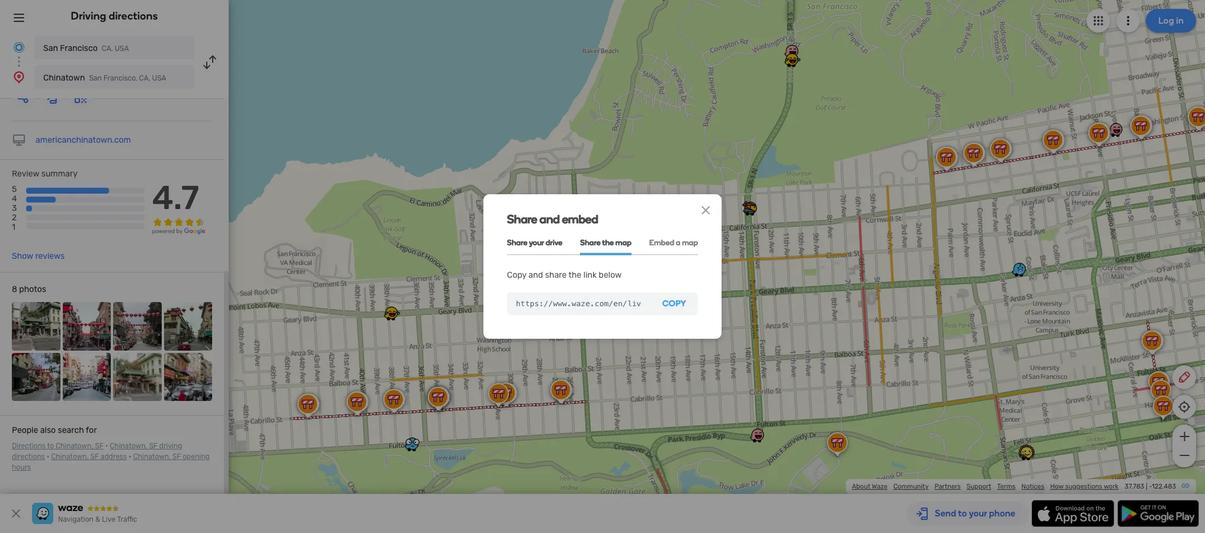 Task type: describe. For each thing, give the bounding box(es) containing it.
waze
[[872, 483, 888, 491]]

navigation & live traffic
[[58, 516, 137, 524]]

chinatown, sf address link
[[51, 453, 127, 461]]

about
[[852, 483, 871, 491]]

partners
[[935, 483, 961, 491]]

chinatown, sf driving directions
[[12, 442, 182, 461]]

5 4 3 2 1
[[12, 184, 17, 233]]

0 vertical spatial the
[[602, 238, 614, 247]]

37.783 | -122.483
[[1125, 483, 1177, 491]]

share and embed
[[507, 212, 598, 226]]

image 5 of chinatown, sf image
[[12, 353, 60, 401]]

&
[[95, 516, 100, 524]]

how
[[1051, 483, 1064, 491]]

share the map link
[[581, 231, 632, 255]]

below
[[599, 270, 622, 280]]

to
[[47, 442, 54, 451]]

1
[[12, 223, 15, 233]]

image 6 of chinatown, sf image
[[63, 353, 111, 401]]

review
[[12, 169, 39, 179]]

copy for copy
[[663, 299, 687, 309]]

address
[[101, 453, 127, 461]]

current location image
[[12, 40, 26, 55]]

san inside chinatown san francisco, ca, usa
[[89, 74, 102, 82]]

map for share the map
[[616, 238, 632, 247]]

image 4 of chinatown, sf image
[[164, 302, 212, 351]]

copy and share the link below
[[507, 270, 622, 280]]

zoom in image
[[1178, 430, 1192, 444]]

usa inside san francisco ca, usa
[[115, 44, 129, 53]]

share for share your drive
[[507, 238, 528, 247]]

directions inside chinatown, sf driving directions
[[12, 453, 45, 461]]

directions
[[12, 442, 46, 451]]

navigation
[[58, 516, 94, 524]]

image 8 of chinatown, sf image
[[164, 353, 212, 401]]

37.783
[[1125, 483, 1145, 491]]

chinatown san francisco, ca, usa
[[43, 73, 166, 83]]

americanchinatown.com
[[36, 135, 131, 145]]

-
[[1150, 483, 1153, 491]]

francisco,
[[104, 74, 137, 82]]

1 horizontal spatial directions
[[109, 9, 158, 23]]

computer image
[[12, 133, 26, 148]]

embed a map link
[[650, 231, 698, 255]]

2
[[12, 213, 17, 223]]

also
[[40, 426, 56, 436]]

how suggestions work link
[[1051, 483, 1119, 491]]

pencil image
[[1178, 370, 1192, 385]]

people also search for
[[12, 426, 97, 436]]

share
[[545, 270, 567, 280]]

community
[[894, 483, 929, 491]]

5
[[12, 184, 17, 194]]

driving
[[71, 9, 106, 23]]

link image
[[1181, 481, 1191, 491]]

search
[[58, 426, 84, 436]]

copy for copy and share the link below
[[507, 270, 527, 280]]

terms
[[998, 483, 1016, 491]]

about waze link
[[852, 483, 888, 491]]

|
[[1147, 483, 1148, 491]]

chinatown, for chinatown, sf address
[[51, 453, 89, 461]]

0 horizontal spatial the
[[569, 270, 582, 280]]

work
[[1104, 483, 1119, 491]]

americanchinatown.com link
[[36, 135, 131, 145]]

san francisco ca, usa
[[43, 43, 129, 53]]

chinatown, sf opening hours link
[[12, 453, 210, 472]]

francisco
[[60, 43, 98, 53]]

reviews
[[35, 251, 65, 261]]



Task type: locate. For each thing, give the bounding box(es) containing it.
about waze community partners support terms notices how suggestions work
[[852, 483, 1119, 491]]

ca, right "francisco"
[[102, 44, 113, 53]]

map up the below
[[616, 238, 632, 247]]

1 map from the left
[[616, 238, 632, 247]]

share your drive link
[[507, 231, 563, 255]]

driving directions
[[71, 9, 158, 23]]

photos
[[19, 285, 46, 295]]

usa up 'francisco,'
[[115, 44, 129, 53]]

0 vertical spatial ca,
[[102, 44, 113, 53]]

map
[[616, 238, 632, 247], [682, 238, 698, 247]]

terms link
[[998, 483, 1016, 491]]

embed
[[650, 238, 675, 247]]

the left link
[[569, 270, 582, 280]]

0 vertical spatial san
[[43, 43, 58, 53]]

traffic
[[117, 516, 137, 524]]

chinatown, up 'address'
[[110, 442, 147, 451]]

sf for address
[[90, 453, 99, 461]]

directions to chinatown, sf link
[[12, 442, 104, 451]]

image 2 of chinatown, sf image
[[63, 302, 111, 351]]

share down the embed
[[581, 238, 601, 247]]

and up drive
[[540, 212, 560, 226]]

san left "francisco"
[[43, 43, 58, 53]]

1 vertical spatial and
[[529, 270, 543, 280]]

chinatown, inside chinatown, sf opening hours
[[133, 453, 171, 461]]

None field
[[507, 293, 651, 316]]

image 3 of chinatown, sf image
[[113, 302, 162, 351]]

ca, right 'francisco,'
[[139, 74, 150, 82]]

share your drive
[[507, 238, 563, 247]]

sf for driving
[[149, 442, 158, 451]]

0 vertical spatial copy
[[507, 270, 527, 280]]

x image
[[699, 203, 713, 217]]

0 vertical spatial and
[[540, 212, 560, 226]]

1 vertical spatial copy
[[663, 299, 687, 309]]

share up share your drive
[[507, 212, 537, 226]]

share
[[507, 212, 537, 226], [507, 238, 528, 247], [581, 238, 601, 247]]

chinatown, down directions to chinatown, sf
[[51, 453, 89, 461]]

san left 'francisco,'
[[89, 74, 102, 82]]

2 map from the left
[[682, 238, 698, 247]]

directions to chinatown, sf
[[12, 442, 104, 451]]

chinatown, inside chinatown, sf driving directions
[[110, 442, 147, 451]]

1 vertical spatial usa
[[152, 74, 166, 82]]

3
[[12, 203, 17, 214]]

share the map
[[581, 238, 632, 247]]

122.483
[[1153, 483, 1177, 491]]

opening
[[183, 453, 210, 461]]

1 horizontal spatial ca,
[[139, 74, 150, 82]]

summary
[[41, 169, 78, 179]]

suggestions
[[1066, 483, 1103, 491]]

copy button
[[651, 293, 698, 316]]

chinatown, for chinatown, sf opening hours
[[133, 453, 171, 461]]

8
[[12, 285, 17, 295]]

show reviews
[[12, 251, 65, 261]]

a
[[676, 238, 681, 247]]

copy
[[507, 270, 527, 280], [663, 299, 687, 309]]

1 horizontal spatial usa
[[152, 74, 166, 82]]

chinatown, sf address
[[51, 453, 127, 461]]

share left your at left top
[[507, 238, 528, 247]]

1 horizontal spatial copy
[[663, 299, 687, 309]]

chinatown, down driving on the left
[[133, 453, 171, 461]]

directions down directions
[[12, 453, 45, 461]]

1 horizontal spatial map
[[682, 238, 698, 247]]

1 vertical spatial ca,
[[139, 74, 150, 82]]

sf for opening
[[172, 453, 181, 461]]

the
[[602, 238, 614, 247], [569, 270, 582, 280]]

share for share the map
[[581, 238, 601, 247]]

partners link
[[935, 483, 961, 491]]

1 horizontal spatial the
[[602, 238, 614, 247]]

0 horizontal spatial directions
[[12, 453, 45, 461]]

chinatown, down search
[[56, 442, 93, 451]]

image 7 of chinatown, sf image
[[113, 353, 162, 401]]

0 vertical spatial directions
[[109, 9, 158, 23]]

ca, inside chinatown san francisco, ca, usa
[[139, 74, 150, 82]]

directions right the driving
[[109, 9, 158, 23]]

for
[[86, 426, 97, 436]]

support
[[967, 483, 992, 491]]

notices link
[[1022, 483, 1045, 491]]

live
[[102, 516, 116, 524]]

usa right 'francisco,'
[[152, 74, 166, 82]]

driving
[[159, 442, 182, 451]]

embed
[[562, 212, 598, 226]]

sf inside chinatown, sf opening hours
[[172, 453, 181, 461]]

8 photos
[[12, 285, 46, 295]]

the up the below
[[602, 238, 614, 247]]

usa
[[115, 44, 129, 53], [152, 74, 166, 82]]

0 horizontal spatial ca,
[[102, 44, 113, 53]]

sf inside chinatown, sf driving directions
[[149, 442, 158, 451]]

chinatown
[[43, 73, 85, 83]]

map right a
[[682, 238, 698, 247]]

review summary
[[12, 169, 78, 179]]

1 horizontal spatial san
[[89, 74, 102, 82]]

hours
[[12, 464, 31, 472]]

0 horizontal spatial san
[[43, 43, 58, 53]]

and
[[540, 212, 560, 226], [529, 270, 543, 280]]

community link
[[894, 483, 929, 491]]

show
[[12, 251, 33, 261]]

location image
[[12, 70, 26, 84]]

directions
[[109, 9, 158, 23], [12, 453, 45, 461]]

and for copy
[[529, 270, 543, 280]]

image 1 of chinatown, sf image
[[12, 302, 60, 351]]

link
[[584, 270, 597, 280]]

1 vertical spatial directions
[[12, 453, 45, 461]]

chinatown,
[[56, 442, 93, 451], [110, 442, 147, 451], [51, 453, 89, 461], [133, 453, 171, 461]]

ca, inside san francisco ca, usa
[[102, 44, 113, 53]]

drive
[[546, 238, 563, 247]]

share for share and embed
[[507, 212, 537, 226]]

x image
[[9, 507, 23, 521]]

1 vertical spatial san
[[89, 74, 102, 82]]

4
[[12, 194, 17, 204]]

chinatown, for chinatown, sf driving directions
[[110, 442, 147, 451]]

and for share
[[540, 212, 560, 226]]

notices
[[1022, 483, 1045, 491]]

people
[[12, 426, 38, 436]]

map for embed a map
[[682, 238, 698, 247]]

ca,
[[102, 44, 113, 53], [139, 74, 150, 82]]

embed a map
[[650, 238, 698, 247]]

chinatown, sf driving directions link
[[12, 442, 182, 461]]

0 horizontal spatial copy
[[507, 270, 527, 280]]

sf
[[95, 442, 104, 451], [149, 442, 158, 451], [90, 453, 99, 461], [172, 453, 181, 461]]

zoom out image
[[1178, 449, 1192, 463]]

usa inside chinatown san francisco, ca, usa
[[152, 74, 166, 82]]

san
[[43, 43, 58, 53], [89, 74, 102, 82]]

0 horizontal spatial map
[[616, 238, 632, 247]]

copy inside button
[[663, 299, 687, 309]]

chinatown, sf opening hours
[[12, 453, 210, 472]]

0 vertical spatial usa
[[115, 44, 129, 53]]

your
[[529, 238, 544, 247]]

1 vertical spatial the
[[569, 270, 582, 280]]

support link
[[967, 483, 992, 491]]

4.7
[[152, 178, 199, 218]]

0 horizontal spatial usa
[[115, 44, 129, 53]]

and left share
[[529, 270, 543, 280]]



Task type: vqa. For each thing, say whether or not it's contained in the screenshot.
San inside the CHINATOWN SAN FRANCISCO, CA, USA
yes



